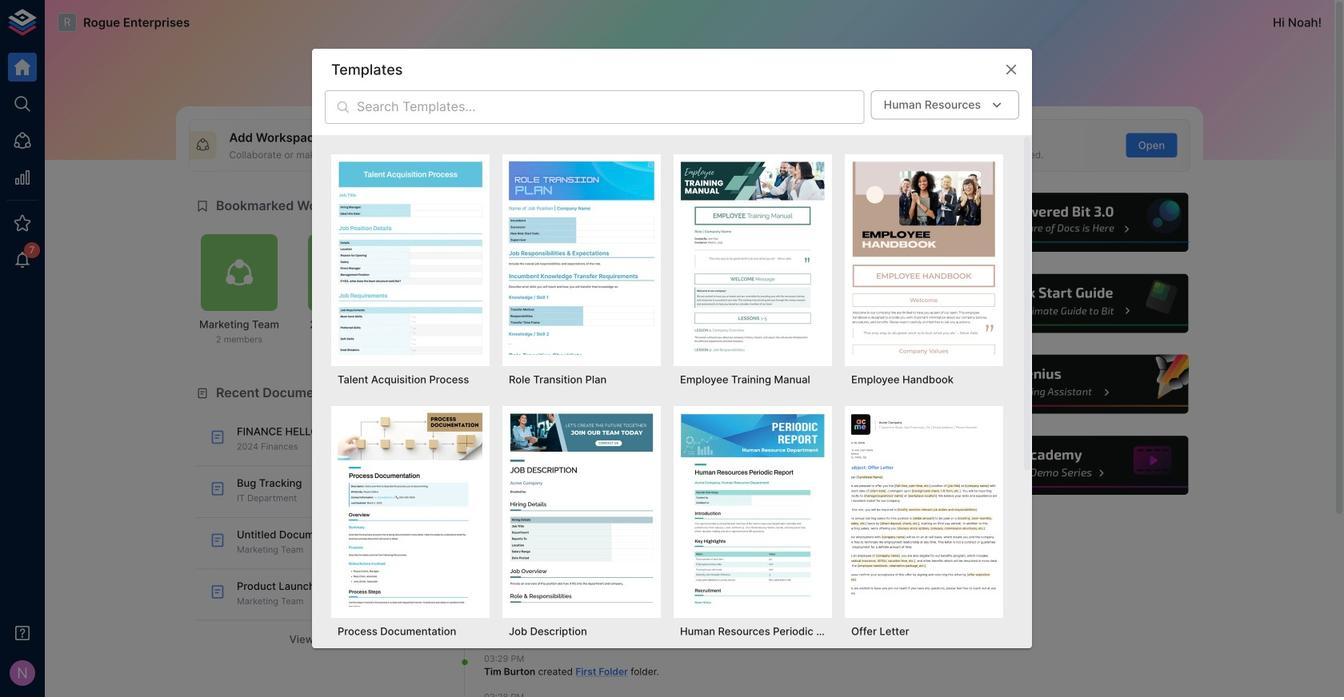 Task type: locate. For each thing, give the bounding box(es) containing it.
job description image
[[509, 413, 655, 607]]

employee handbook image
[[852, 161, 997, 355]]

dialog
[[312, 49, 1032, 698]]

help image
[[950, 191, 1191, 254], [950, 272, 1191, 336], [950, 353, 1191, 417], [950, 434, 1191, 498]]

1 help image from the top
[[950, 191, 1191, 254]]

role transition plan image
[[509, 161, 655, 355]]

talent acquisition process image
[[338, 161, 483, 355]]

process documentation image
[[338, 413, 483, 607]]



Task type: vqa. For each thing, say whether or not it's contained in the screenshot.
the bottom Unpin icon
no



Task type: describe. For each thing, give the bounding box(es) containing it.
2 help image from the top
[[950, 272, 1191, 336]]

3 help image from the top
[[950, 353, 1191, 417]]

4 help image from the top
[[950, 434, 1191, 498]]

employee training manual image
[[680, 161, 826, 355]]

Search Templates... text field
[[357, 91, 865, 124]]

human resources periodic report image
[[680, 413, 826, 607]]

offer letter image
[[852, 413, 997, 607]]



